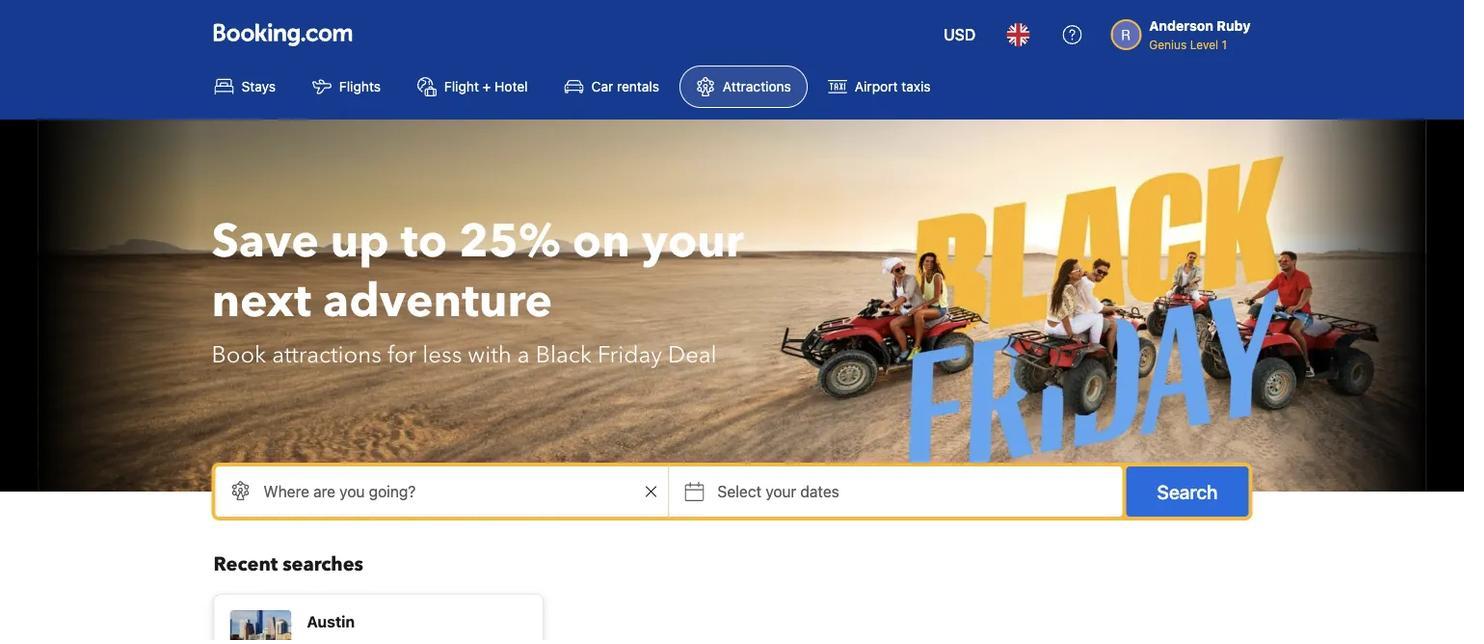 Task type: vqa. For each thing, say whether or not it's contained in the screenshot.
monthly
no



Task type: describe. For each thing, give the bounding box(es) containing it.
search button
[[1126, 467, 1249, 517]]

book
[[212, 339, 266, 371]]

black
[[536, 339, 592, 371]]

25%
[[459, 210, 561, 273]]

taxis
[[902, 79, 931, 94]]

car rentals
[[591, 79, 659, 94]]

genius
[[1149, 38, 1187, 51]]

friday
[[598, 339, 662, 371]]

on
[[572, 210, 630, 273]]

flight + hotel
[[444, 79, 528, 94]]

stays link
[[198, 66, 292, 108]]

recent
[[214, 551, 278, 578]]

recent searches
[[214, 551, 363, 578]]

with
[[468, 339, 512, 371]]

flight
[[444, 79, 479, 94]]

flights
[[339, 79, 381, 94]]

less
[[422, 339, 462, 371]]

car
[[591, 79, 613, 94]]

dates
[[801, 482, 839, 501]]

rentals
[[617, 79, 659, 94]]

to
[[401, 210, 447, 273]]

austin
[[307, 613, 355, 631]]

hotel
[[495, 79, 528, 94]]

for
[[387, 339, 417, 371]]

select
[[718, 482, 762, 501]]



Task type: locate. For each thing, give the bounding box(es) containing it.
1
[[1222, 38, 1227, 51]]

searches
[[283, 551, 363, 578]]

austin link
[[214, 594, 544, 640]]

0 vertical spatial your
[[642, 210, 744, 273]]

your left dates
[[766, 482, 796, 501]]

0 horizontal spatial your
[[642, 210, 744, 273]]

level
[[1190, 38, 1219, 51]]

up
[[330, 210, 389, 273]]

next
[[212, 270, 311, 333]]

attractions
[[723, 79, 791, 94]]

booking.com image
[[214, 23, 352, 46]]

airport taxis link
[[811, 66, 947, 108]]

stays
[[241, 79, 276, 94]]

adventure
[[323, 270, 553, 333]]

attractions
[[272, 339, 382, 371]]

your inside save up to 25% on your next adventure book attractions for less with a black friday deal
[[642, 210, 744, 273]]

+
[[483, 79, 491, 94]]

flights link
[[296, 66, 397, 108]]

select your dates
[[718, 482, 839, 501]]

car rentals link
[[548, 66, 676, 108]]

your
[[642, 210, 744, 273], [766, 482, 796, 501]]

attractions link
[[679, 66, 808, 108]]

ruby
[[1217, 18, 1251, 34]]

anderson ruby genius level 1
[[1149, 18, 1251, 51]]

usd button
[[932, 12, 987, 58]]

airport taxis
[[855, 79, 931, 94]]

1 vertical spatial your
[[766, 482, 796, 501]]

1 horizontal spatial your
[[766, 482, 796, 501]]

save
[[212, 210, 319, 273]]

deal
[[668, 339, 717, 371]]

your right on
[[642, 210, 744, 273]]

save up to 25% on your next adventure book attractions for less with a black friday deal
[[212, 210, 744, 371]]

your account menu anderson ruby genius level 1 element
[[1111, 9, 1258, 53]]

flight + hotel link
[[401, 66, 544, 108]]

airport
[[855, 79, 898, 94]]

a
[[517, 339, 530, 371]]

anderson
[[1149, 18, 1214, 34]]

search
[[1157, 480, 1218, 503]]

usd
[[944, 26, 976, 44]]

Where are you going? search field
[[215, 467, 669, 517]]



